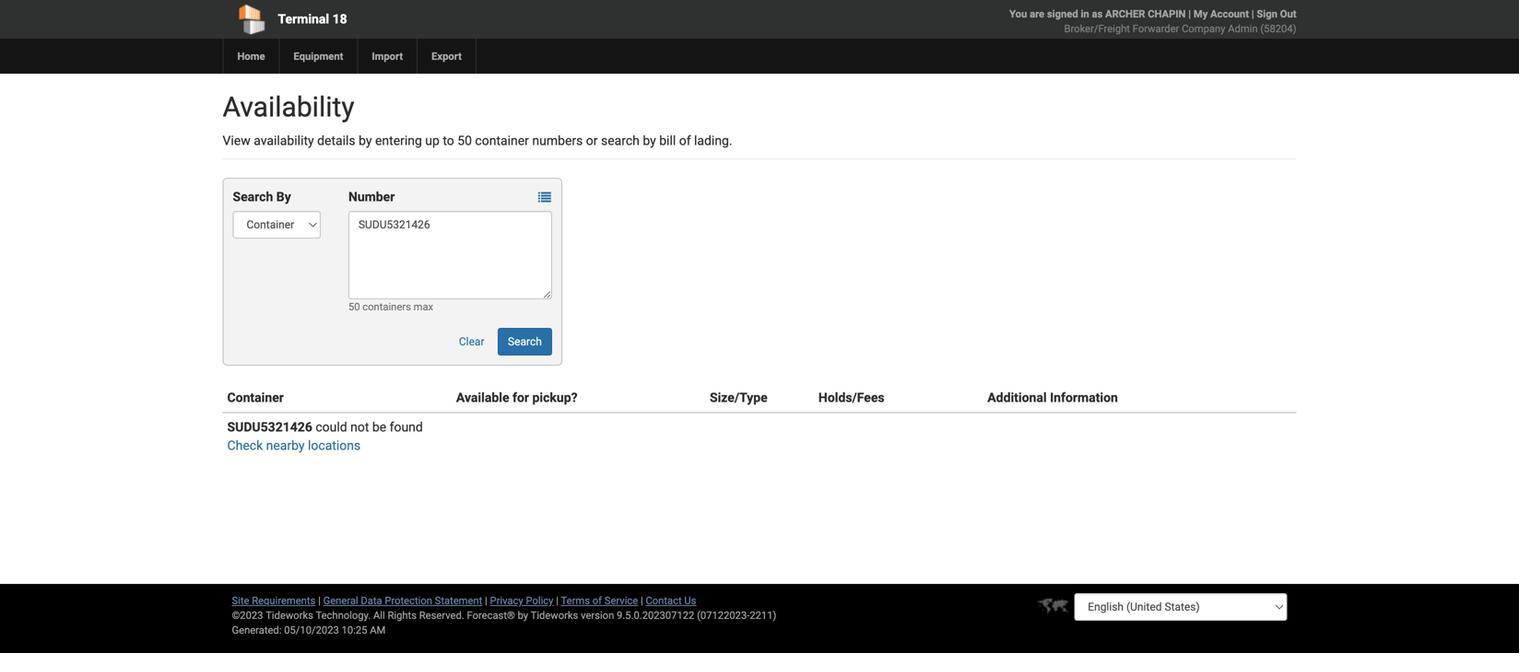 Task type: describe. For each thing, give the bounding box(es) containing it.
chapin
[[1148, 8, 1186, 20]]

0 vertical spatial 50
[[457, 133, 472, 148]]

50 containers max
[[348, 301, 433, 313]]

sudu5321426
[[227, 420, 312, 435]]

site requirements link
[[232, 595, 316, 607]]

numbers
[[532, 133, 583, 148]]

import
[[372, 50, 403, 62]]

search for search by
[[233, 189, 273, 205]]

generated:
[[232, 625, 282, 637]]

| up forecast®
[[485, 595, 487, 607]]

locations
[[308, 438, 361, 454]]

by inside site requirements | general data protection statement | privacy policy | terms of service | contact us ©2023 tideworks technology. all rights reserved. forecast® by tideworks version 9.5.0.202307122 (07122023-2211) generated: 05/10/2023 10:25 am
[[518, 610, 528, 622]]

rights
[[388, 610, 417, 622]]

as
[[1092, 8, 1103, 20]]

terms
[[561, 595, 590, 607]]

| left the my
[[1189, 8, 1191, 20]]

number
[[348, 189, 395, 205]]

am
[[370, 625, 386, 637]]

view availability details by entering up to 50 container numbers or search by bill of lading.
[[223, 133, 733, 148]]

nearby
[[266, 438, 305, 454]]

equipment link
[[279, 39, 357, 74]]

you are signed in as archer chapin | my account | sign out broker/freight forwarder company admin (58204)
[[1010, 8, 1297, 35]]

privacy
[[490, 595, 523, 607]]

company
[[1182, 23, 1226, 35]]

sign
[[1257, 8, 1278, 20]]

available for pickup?
[[456, 390, 578, 406]]

10:25
[[342, 625, 367, 637]]

check nearby locations link
[[227, 438, 361, 454]]

©2023 tideworks
[[232, 610, 313, 622]]

could
[[316, 420, 347, 435]]

technology.
[[316, 610, 371, 622]]

containers
[[363, 301, 411, 313]]

search by
[[233, 189, 291, 205]]

clear
[[459, 336, 484, 348]]

requirements
[[252, 595, 316, 607]]

equipment
[[294, 50, 343, 62]]

protection
[[385, 595, 432, 607]]

18
[[332, 12, 347, 27]]

all
[[373, 610, 385, 622]]

(58204)
[[1261, 23, 1297, 35]]

search for search
[[508, 336, 542, 348]]

container
[[227, 390, 284, 406]]

lading.
[[694, 133, 733, 148]]

additional
[[988, 390, 1047, 406]]

0 horizontal spatial by
[[359, 133, 372, 148]]

tideworks
[[531, 610, 578, 622]]

1 horizontal spatial of
[[679, 133, 691, 148]]

forecast®
[[467, 610, 515, 622]]

sudu5321426 could not be found check nearby locations
[[227, 420, 423, 454]]

forwarder
[[1133, 23, 1179, 35]]

terminal 18 link
[[223, 0, 654, 39]]

by
[[276, 189, 291, 205]]

home link
[[223, 39, 279, 74]]

account
[[1211, 8, 1249, 20]]

broker/freight
[[1064, 23, 1130, 35]]

export
[[432, 50, 462, 62]]

2211)
[[750, 610, 777, 622]]

holds/fees
[[819, 390, 885, 406]]

| left sign
[[1252, 8, 1254, 20]]

clear button
[[449, 328, 495, 356]]

import link
[[357, 39, 417, 74]]

up
[[425, 133, 440, 148]]

available
[[456, 390, 509, 406]]

additional information
[[988, 390, 1118, 406]]

Number text field
[[348, 211, 552, 300]]

sign out link
[[1257, 8, 1297, 20]]

2 horizontal spatial by
[[643, 133, 656, 148]]



Task type: locate. For each thing, give the bounding box(es) containing it.
signed
[[1047, 8, 1078, 20]]

not
[[350, 420, 369, 435]]

version
[[581, 610, 614, 622]]

1 horizontal spatial search
[[508, 336, 542, 348]]

policy
[[526, 595, 554, 607]]

view
[[223, 133, 251, 148]]

for
[[513, 390, 529, 406]]

archer
[[1105, 8, 1145, 20]]

of up version
[[593, 595, 602, 607]]

reserved.
[[419, 610, 464, 622]]

terminal
[[278, 12, 329, 27]]

bill
[[659, 133, 676, 148]]

home
[[237, 50, 265, 62]]

out
[[1280, 8, 1297, 20]]

details
[[317, 133, 356, 148]]

of right bill
[[679, 133, 691, 148]]

1 vertical spatial of
[[593, 595, 602, 607]]

availability
[[223, 91, 354, 124]]

container
[[475, 133, 529, 148]]

are
[[1030, 8, 1045, 20]]

privacy policy link
[[490, 595, 554, 607]]

by down privacy policy link on the left of the page
[[518, 610, 528, 622]]

service
[[605, 595, 638, 607]]

show list image
[[538, 191, 551, 204]]

search left by
[[233, 189, 273, 205]]

0 horizontal spatial of
[[593, 595, 602, 607]]

general data protection statement link
[[323, 595, 482, 607]]

search inside button
[[508, 336, 542, 348]]

50
[[457, 133, 472, 148], [348, 301, 360, 313]]

search
[[601, 133, 640, 148]]

size/type
[[710, 390, 768, 406]]

max
[[414, 301, 433, 313]]

by
[[359, 133, 372, 148], [643, 133, 656, 148], [518, 610, 528, 622]]

pickup?
[[532, 390, 578, 406]]

availability
[[254, 133, 314, 148]]

terms of service link
[[561, 595, 638, 607]]

of inside site requirements | general data protection statement | privacy policy | terms of service | contact us ©2023 tideworks technology. all rights reserved. forecast® by tideworks version 9.5.0.202307122 (07122023-2211) generated: 05/10/2023 10:25 am
[[593, 595, 602, 607]]

data
[[361, 595, 382, 607]]

0 vertical spatial search
[[233, 189, 273, 205]]

| up 9.5.0.202307122
[[641, 595, 643, 607]]

entering
[[375, 133, 422, 148]]

of
[[679, 133, 691, 148], [593, 595, 602, 607]]

contact us link
[[646, 595, 696, 607]]

in
[[1081, 8, 1089, 20]]

search button
[[498, 328, 552, 356]]

site requirements | general data protection statement | privacy policy | terms of service | contact us ©2023 tideworks technology. all rights reserved. forecast® by tideworks version 9.5.0.202307122 (07122023-2211) generated: 05/10/2023 10:25 am
[[232, 595, 777, 637]]

you
[[1010, 8, 1027, 20]]

general
[[323, 595, 358, 607]]

9.5.0.202307122
[[617, 610, 694, 622]]

1 vertical spatial search
[[508, 336, 542, 348]]

us
[[684, 595, 696, 607]]

50 right the "to"
[[457, 133, 472, 148]]

1 horizontal spatial 50
[[457, 133, 472, 148]]

1 horizontal spatial by
[[518, 610, 528, 622]]

to
[[443, 133, 454, 148]]

0 horizontal spatial search
[[233, 189, 273, 205]]

50 left containers
[[348, 301, 360, 313]]

|
[[1189, 8, 1191, 20], [1252, 8, 1254, 20], [318, 595, 321, 607], [485, 595, 487, 607], [556, 595, 559, 607], [641, 595, 643, 607]]

export link
[[417, 39, 476, 74]]

by right the details in the top of the page
[[359, 133, 372, 148]]

05/10/2023
[[284, 625, 339, 637]]

my
[[1194, 8, 1208, 20]]

found
[[390, 420, 423, 435]]

0 horizontal spatial 50
[[348, 301, 360, 313]]

contact
[[646, 595, 682, 607]]

be
[[372, 420, 386, 435]]

search right clear
[[508, 336, 542, 348]]

by left bill
[[643, 133, 656, 148]]

terminal 18
[[278, 12, 347, 27]]

site
[[232, 595, 249, 607]]

my account link
[[1194, 8, 1249, 20]]

1 vertical spatial 50
[[348, 301, 360, 313]]

statement
[[435, 595, 482, 607]]

(07122023-
[[697, 610, 750, 622]]

information
[[1050, 390, 1118, 406]]

| up tideworks
[[556, 595, 559, 607]]

or
[[586, 133, 598, 148]]

admin
[[1228, 23, 1258, 35]]

| left "general"
[[318, 595, 321, 607]]

0 vertical spatial of
[[679, 133, 691, 148]]

search
[[233, 189, 273, 205], [508, 336, 542, 348]]

check
[[227, 438, 263, 454]]



Task type: vqa. For each thing, say whether or not it's contained in the screenshot.
PLEASE
no



